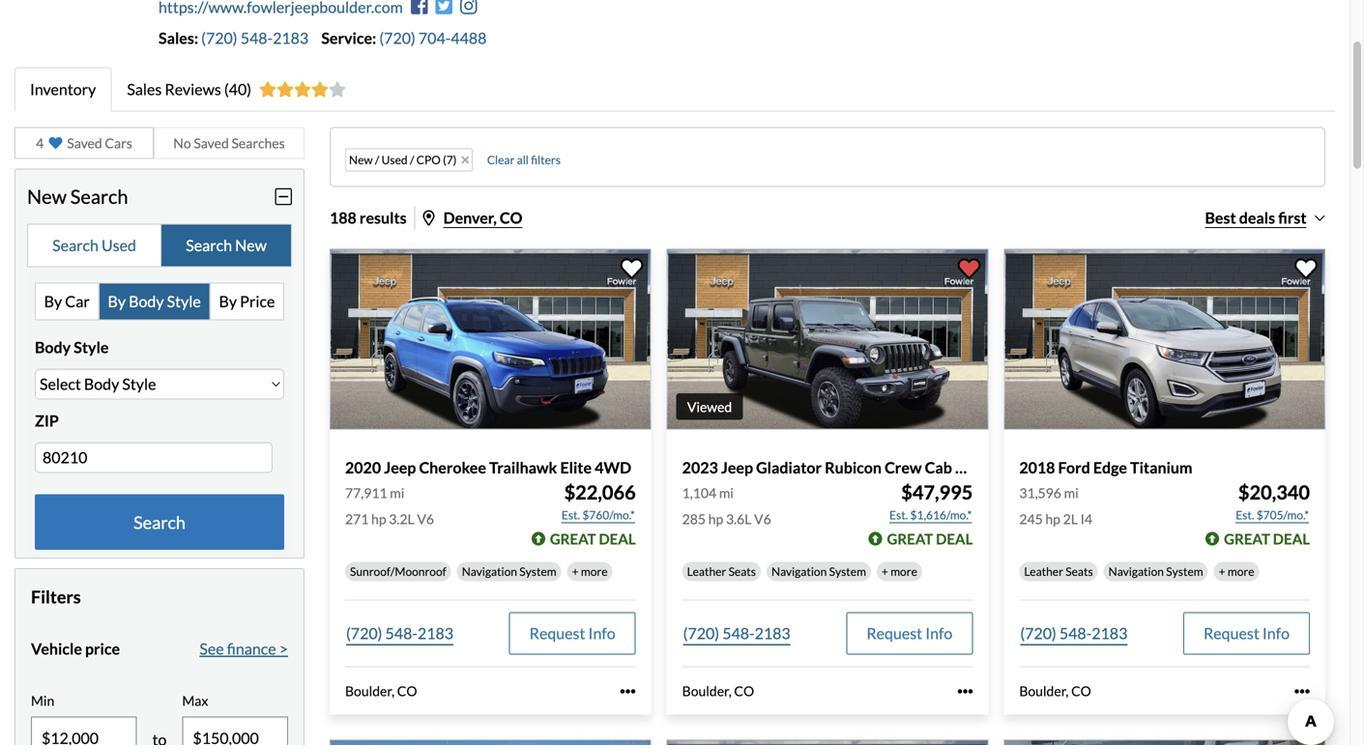 Task type: locate. For each thing, give the bounding box(es) containing it.
0 horizontal spatial system
[[520, 565, 557, 579]]

1 horizontal spatial + more
[[882, 565, 918, 579]]

2 est. from the left
[[890, 508, 908, 522]]

2 horizontal spatial deal
[[1273, 531, 1310, 548]]

1 request info from the left
[[530, 624, 616, 643]]

new inside dropdown button
[[27, 185, 67, 208]]

1 boulder, from the left
[[345, 683, 395, 700]]

more down est. $760/mo.* button
[[581, 565, 608, 579]]

1 vertical spatial style
[[74, 338, 109, 357]]

3 more from the left
[[1228, 565, 1255, 579]]

1 horizontal spatial (720) 548-2183
[[683, 624, 791, 643]]

2 horizontal spatial +
[[1219, 565, 1226, 579]]

1 (720) 548-2183 from the left
[[346, 624, 454, 643]]

saved right heart image
[[67, 135, 102, 151]]

search button
[[35, 494, 284, 550]]

1 horizontal spatial great deal
[[887, 531, 973, 548]]

1 horizontal spatial more
[[891, 565, 918, 579]]

2 horizontal spatial (720) 548-2183 button
[[1020, 613, 1129, 655]]

1 (720) 548-2183 button from the left
[[345, 613, 455, 655]]

1 star image from the left
[[294, 82, 311, 97]]

est. down $20,340
[[1236, 508, 1255, 522]]

style left by price
[[167, 292, 201, 311]]

(720) 548-2183 button
[[345, 613, 455, 655], [682, 613, 792, 655], [1020, 613, 1129, 655]]

2 horizontal spatial by
[[219, 292, 237, 311]]

by left car
[[44, 292, 62, 311]]

1 horizontal spatial mi
[[719, 485, 734, 502]]

boulder,
[[345, 683, 395, 700], [682, 683, 732, 700], [1020, 683, 1069, 700]]

system for $47,995
[[829, 565, 866, 579]]

3 mi from the left
[[1064, 485, 1079, 502]]

2 + from the left
[[882, 565, 889, 579]]

2 v6 from the left
[[754, 511, 771, 528]]

new inside tab
[[235, 236, 267, 255]]

2 boulder, from the left
[[682, 683, 732, 700]]

ZIP telephone field
[[35, 442, 273, 473]]

3 est. from the left
[[1236, 508, 1255, 522]]

0 vertical spatial style
[[167, 292, 201, 311]]

(720) 548-2183
[[346, 624, 454, 643], [683, 624, 791, 643], [1020, 624, 1128, 643]]

1 vertical spatial tab list
[[27, 224, 292, 267]]

2 star image from the left
[[311, 82, 329, 97]]

new for new / used / cpo (7)
[[349, 153, 373, 167]]

1 horizontal spatial great
[[887, 531, 933, 548]]

1 horizontal spatial seats
[[1066, 565, 1093, 579]]

new search
[[27, 185, 128, 208]]

v6 for $47,995
[[754, 511, 771, 528]]

hp inside 1,104 mi 285 hp 3.6l v6
[[709, 511, 724, 528]]

+ more down est. $705/mo.* 'button'
[[1219, 565, 1255, 579]]

v6 inside 77,911 mi 271 hp 3.2l v6
[[417, 511, 434, 528]]

system for $20,340
[[1166, 565, 1204, 579]]

inventory tab
[[15, 67, 112, 112]]

2183
[[273, 28, 309, 47], [418, 624, 454, 643], [755, 624, 791, 643], [1092, 624, 1128, 643]]

2 + more from the left
[[882, 565, 918, 579]]

1 mi from the left
[[390, 485, 405, 502]]

0 horizontal spatial request
[[530, 624, 585, 643]]

ellipsis h image
[[620, 684, 636, 700], [1295, 684, 1310, 700]]

0 horizontal spatial saved
[[67, 135, 102, 151]]

2 great deal from the left
[[887, 531, 973, 548]]

31,596
[[1020, 485, 1062, 502]]

2 request info from the left
[[867, 624, 953, 643]]

2 deal from the left
[[936, 531, 973, 548]]

body down by car 'tab'
[[35, 338, 71, 357]]

0 horizontal spatial boulder, co
[[345, 683, 417, 700]]

31,596 mi 245 hp 2l i4
[[1020, 485, 1093, 528]]

3 by from the left
[[219, 292, 237, 311]]

1 horizontal spatial saved
[[194, 135, 229, 151]]

+ more down est. $1,616/mo.* button
[[882, 565, 918, 579]]

saved cars
[[67, 135, 132, 151]]

great deal down est. $760/mo.* button
[[550, 531, 636, 548]]

new up 188 results
[[349, 153, 373, 167]]

deal down $705/mo.*
[[1273, 531, 1310, 548]]

by for by body style
[[108, 292, 126, 311]]

titanium
[[1130, 458, 1193, 477]]

3 (720) 548-2183 button from the left
[[1020, 613, 1129, 655]]

1 horizontal spatial leather
[[1024, 565, 1064, 579]]

0 horizontal spatial mi
[[390, 485, 405, 502]]

1 horizontal spatial 4wd
[[955, 458, 992, 477]]

jeep right 2023
[[721, 458, 753, 477]]

1 horizontal spatial used
[[382, 153, 408, 167]]

price
[[240, 292, 275, 311]]

system
[[520, 565, 557, 579], [829, 565, 866, 579], [1166, 565, 1204, 579]]

0 horizontal spatial boulder,
[[345, 683, 395, 700]]

1 leather from the left
[[687, 565, 726, 579]]

est. inside $20,340 est. $705/mo.*
[[1236, 508, 1255, 522]]

hp
[[371, 511, 386, 528], [709, 511, 724, 528], [1046, 511, 1061, 528]]

hp inside 77,911 mi 271 hp 3.2l v6
[[371, 511, 386, 528]]

2 vertical spatial tab list
[[35, 283, 284, 320]]

+ more
[[572, 565, 608, 579], [882, 565, 918, 579], [1219, 565, 1255, 579]]

jeep right 2020
[[384, 458, 416, 477]]

search inside button
[[134, 512, 186, 533]]

search up search used
[[70, 185, 128, 208]]

rubicon
[[825, 458, 882, 477]]

0 horizontal spatial jeep
[[384, 458, 416, 477]]

1,104
[[682, 485, 717, 502]]

$705/mo.*
[[1257, 508, 1309, 522]]

hp right 271
[[371, 511, 386, 528]]

1 horizontal spatial navigation system
[[772, 565, 866, 579]]

used left cpo
[[382, 153, 408, 167]]

used down new search dropdown button
[[102, 236, 136, 255]]

1 jeep from the left
[[384, 458, 416, 477]]

1 + from the left
[[572, 565, 579, 579]]

more
[[581, 565, 608, 579], [891, 565, 918, 579], [1228, 565, 1255, 579]]

0 horizontal spatial hp
[[371, 511, 386, 528]]

great deal down est. $1,616/mo.* button
[[887, 531, 973, 548]]

2 jeep from the left
[[721, 458, 753, 477]]

2 boulder, co from the left
[[682, 683, 754, 700]]

3 great from the left
[[1224, 531, 1271, 548]]

3 request from the left
[[1204, 624, 1260, 643]]

1 + more from the left
[[572, 565, 608, 579]]

great for $20,340
[[1224, 531, 1271, 548]]

est. $760/mo.* button
[[561, 506, 636, 525]]

1 horizontal spatial boulder,
[[682, 683, 732, 700]]

body
[[129, 292, 164, 311], [35, 338, 71, 357]]

mi
[[390, 485, 405, 502], [719, 485, 734, 502], [1064, 485, 1079, 502]]

(720)
[[201, 28, 238, 47], [379, 28, 416, 47], [346, 624, 382, 643], [683, 624, 720, 643], [1020, 624, 1057, 643]]

1 great deal from the left
[[550, 531, 636, 548]]

leather
[[687, 565, 726, 579], [1024, 565, 1064, 579]]

1 horizontal spatial jeep
[[721, 458, 753, 477]]

times image
[[462, 154, 469, 166]]

0 horizontal spatial request info
[[530, 624, 616, 643]]

v6 right 3.2l
[[417, 511, 434, 528]]

2 horizontal spatial navigation
[[1109, 565, 1164, 579]]

1 horizontal spatial request info button
[[846, 613, 973, 655]]

3 request info button from the left
[[1184, 613, 1310, 655]]

2 star image from the left
[[277, 82, 294, 97]]

est. left the '$1,616/mo.*' on the right bottom of the page
[[890, 508, 908, 522]]

1 more from the left
[[581, 565, 608, 579]]

0 horizontal spatial /
[[375, 153, 379, 167]]

3.6l
[[726, 511, 752, 528]]

1 est. from the left
[[562, 508, 580, 522]]

leather seats down the "3.6l"
[[687, 565, 756, 579]]

/
[[375, 153, 379, 167], [410, 153, 414, 167]]

1 seats from the left
[[729, 565, 756, 579]]

2 navigation from the left
[[772, 565, 827, 579]]

seats for $20,340
[[1066, 565, 1093, 579]]

2 seats from the left
[[1066, 565, 1093, 579]]

onyx black 2020 gmc canyon sle crew cab 4wd pickup truck four-wheel drive 8-speed automatic image
[[667, 740, 989, 746]]

search inside search used tab
[[52, 236, 99, 255]]

great down est. $760/mo.* button
[[550, 531, 596, 548]]

hp right 285
[[709, 511, 724, 528]]

denver, co
[[443, 208, 523, 227]]

3 system from the left
[[1166, 565, 1204, 579]]

boulder, co
[[345, 683, 417, 700], [682, 683, 754, 700], [1020, 683, 1092, 700]]

deal down "$760/mo.*"
[[599, 531, 636, 548]]

tab list containing by car
[[35, 283, 284, 320]]

0 horizontal spatial leather
[[687, 565, 726, 579]]

2 horizontal spatial more
[[1228, 565, 1255, 579]]

548- for $20,340
[[1060, 624, 1092, 643]]

3 + more from the left
[[1219, 565, 1255, 579]]

0 horizontal spatial +
[[572, 565, 579, 579]]

leather down 245
[[1024, 565, 1064, 579]]

$20,340
[[1239, 481, 1310, 504]]

1 horizontal spatial request
[[867, 624, 923, 643]]

co for $20,340
[[1072, 683, 1092, 700]]

0 horizontal spatial info
[[588, 624, 616, 643]]

3.2l
[[389, 511, 415, 528]]

4wd right "cab"
[[955, 458, 992, 477]]

0 horizontal spatial navigation
[[462, 565, 517, 579]]

2 horizontal spatial new
[[349, 153, 373, 167]]

1 horizontal spatial boulder, co
[[682, 683, 754, 700]]

2 navigation system from the left
[[772, 565, 866, 579]]

by price tab
[[211, 284, 283, 319]]

search down zip telephone field
[[134, 512, 186, 533]]

tab list
[[15, 67, 1335, 112], [27, 224, 292, 267], [35, 283, 284, 320]]

mi inside 1,104 mi 285 hp 3.6l v6
[[719, 485, 734, 502]]

3 info from the left
[[1263, 624, 1290, 643]]

0 horizontal spatial (720) 548-2183 button
[[345, 613, 455, 655]]

0 horizontal spatial new
[[27, 185, 67, 208]]

great deal
[[550, 531, 636, 548], [887, 531, 973, 548], [1224, 531, 1310, 548]]

jeep for $47,995
[[721, 458, 753, 477]]

2018
[[1020, 458, 1055, 477]]

request info button
[[509, 613, 636, 655], [846, 613, 973, 655], [1184, 613, 1310, 655]]

est. $705/mo.* button
[[1235, 506, 1310, 525]]

heart image
[[49, 136, 62, 150]]

1 horizontal spatial info
[[926, 624, 953, 643]]

2 horizontal spatial (720) 548-2183
[[1020, 624, 1128, 643]]

more for $20,340
[[1228, 565, 1255, 579]]

system for $22,066
[[520, 565, 557, 579]]

used
[[382, 153, 408, 167], [102, 236, 136, 255]]

1 horizontal spatial navigation
[[772, 565, 827, 579]]

style down car
[[74, 338, 109, 357]]

see finance >
[[200, 640, 288, 658]]

v6
[[417, 511, 434, 528], [754, 511, 771, 528]]

navigation system for $22,066
[[462, 565, 557, 579]]

188
[[330, 208, 357, 227]]

3 boulder, from the left
[[1020, 683, 1069, 700]]

2 horizontal spatial request info
[[1204, 624, 1290, 643]]

new down heart image
[[27, 185, 67, 208]]

est. for $47,995
[[890, 508, 908, 522]]

3 request info from the left
[[1204, 624, 1290, 643]]

2 (720) 548-2183 button from the left
[[682, 613, 792, 655]]

0 horizontal spatial leather seats
[[687, 565, 756, 579]]

704-
[[419, 28, 451, 47]]

1 horizontal spatial v6
[[754, 511, 771, 528]]

2183 for $47,995
[[755, 624, 791, 643]]

new
[[349, 153, 373, 167], [27, 185, 67, 208], [235, 236, 267, 255]]

+ more for $22,066
[[572, 565, 608, 579]]

navigation system
[[462, 565, 557, 579], [772, 565, 866, 579], [1109, 565, 1204, 579]]

3 navigation from the left
[[1109, 565, 1164, 579]]

0 horizontal spatial + more
[[572, 565, 608, 579]]

1 horizontal spatial leather seats
[[1024, 565, 1093, 579]]

more down est. $1,616/mo.* button
[[891, 565, 918, 579]]

search for search new
[[186, 236, 232, 255]]

saved
[[67, 135, 102, 151], [194, 135, 229, 151]]

see
[[200, 640, 224, 658]]

map marker alt image
[[423, 210, 435, 226]]

by inside 'tab'
[[44, 292, 62, 311]]

1 horizontal spatial body
[[129, 292, 164, 311]]

mi inside 31,596 mi 245 hp 2l i4
[[1064, 485, 1079, 502]]

3 great deal from the left
[[1224, 531, 1310, 548]]

0 horizontal spatial by
[[44, 292, 62, 311]]

by left price on the top left
[[219, 292, 237, 311]]

+ for $22,066
[[572, 565, 579, 579]]

boulder, co for $47,995
[[682, 683, 754, 700]]

0 horizontal spatial seats
[[729, 565, 756, 579]]

0 horizontal spatial great
[[550, 531, 596, 548]]

548- for $22,066
[[385, 624, 418, 643]]

$1,616/mo.*
[[910, 508, 972, 522]]

fowler jeep of boulder logo image
[[15, 0, 144, 33]]

leather seats down "2l" on the right bottom of the page
[[1024, 565, 1093, 579]]

leather seats
[[687, 565, 756, 579], [1024, 565, 1093, 579]]

search used
[[52, 236, 136, 255]]

finance
[[227, 640, 276, 658]]

hp for $22,066
[[371, 511, 386, 528]]

1 horizontal spatial style
[[167, 292, 201, 311]]

search inside search new tab
[[186, 236, 232, 255]]

co for $22,066
[[397, 683, 417, 700]]

star image
[[294, 82, 311, 97], [311, 82, 329, 97], [329, 82, 346, 97]]

searches
[[232, 135, 285, 151]]

search used tab
[[28, 225, 162, 266]]

viewed
[[687, 399, 732, 415]]

0 horizontal spatial ellipsis h image
[[620, 684, 636, 700]]

1 info from the left
[[588, 624, 616, 643]]

0 horizontal spatial more
[[581, 565, 608, 579]]

cherokee
[[419, 458, 486, 477]]

great down est. $705/mo.* 'button'
[[1224, 531, 1271, 548]]

by right car
[[108, 292, 126, 311]]

hydro blue pearlcoat 2020 jeep cherokee trailhawk elite 4wd suv / crossover four-wheel drive 9-speed automatic image
[[330, 249, 651, 430]]

(720) 548-2183 for $47,995
[[683, 624, 791, 643]]

1 vertical spatial body
[[35, 338, 71, 357]]

188 results
[[330, 208, 407, 227]]

ford
[[1058, 458, 1091, 477]]

2 horizontal spatial great
[[1224, 531, 1271, 548]]

leather down 285
[[687, 565, 726, 579]]

sarge green clearcoat 2023 jeep gladiator rubicon crew cab 4wd pickup truck four-wheel drive 8-speed automatic image
[[667, 249, 989, 430]]

est. inside the $47,995 est. $1,616/mo.*
[[890, 508, 908, 522]]

1 vertical spatial used
[[102, 236, 136, 255]]

1 v6 from the left
[[417, 511, 434, 528]]

0 vertical spatial used
[[382, 153, 408, 167]]

(720) 548-2183 for $20,340
[[1020, 624, 1128, 643]]

2 ellipsis h image from the left
[[1295, 684, 1310, 700]]

hp left "2l" on the right bottom of the page
[[1046, 511, 1061, 528]]

new up by price
[[235, 236, 267, 255]]

0 horizontal spatial body
[[35, 338, 71, 357]]

(720) for $47,995
[[683, 624, 720, 643]]

by for by price
[[219, 292, 237, 311]]

+ for $47,995
[[882, 565, 889, 579]]

2 horizontal spatial + more
[[1219, 565, 1255, 579]]

2 great from the left
[[887, 531, 933, 548]]

great down est. $1,616/mo.* button
[[887, 531, 933, 548]]

request
[[530, 624, 585, 643], [867, 624, 923, 643], [1204, 624, 1260, 643]]

1,104 mi 285 hp 3.6l v6
[[682, 485, 771, 528]]

2 request info button from the left
[[846, 613, 973, 655]]

1 deal from the left
[[599, 531, 636, 548]]

hp for $47,995
[[709, 511, 724, 528]]

2 horizontal spatial great deal
[[1224, 531, 1310, 548]]

navigation system for $47,995
[[772, 565, 866, 579]]

est.
[[562, 508, 580, 522], [890, 508, 908, 522], [1236, 508, 1255, 522]]

mi right 1,104 on the bottom right
[[719, 485, 734, 502]]

2 4wd from the left
[[955, 458, 992, 477]]

1 ellipsis h image from the left
[[620, 684, 636, 700]]

body right car
[[129, 292, 164, 311]]

1 hp from the left
[[371, 511, 386, 528]]

3 (720) 548-2183 from the left
[[1020, 624, 1128, 643]]

1 horizontal spatial (720) 548-2183 button
[[682, 613, 792, 655]]

2 by from the left
[[108, 292, 126, 311]]

mi for $22,066
[[390, 485, 405, 502]]

1 horizontal spatial by
[[108, 292, 126, 311]]

v6 right the "3.6l"
[[754, 511, 771, 528]]

2 horizontal spatial boulder,
[[1020, 683, 1069, 700]]

2 horizontal spatial request
[[1204, 624, 1260, 643]]

3 navigation system from the left
[[1109, 565, 1204, 579]]

(720) for $22,066
[[346, 624, 382, 643]]

1 leather seats from the left
[[687, 565, 756, 579]]

2 leather seats from the left
[[1024, 565, 1093, 579]]

1 horizontal spatial hp
[[709, 511, 724, 528]]

3 deal from the left
[[1273, 531, 1310, 548]]

2 horizontal spatial request info button
[[1184, 613, 1310, 655]]

request info
[[530, 624, 616, 643], [867, 624, 953, 643], [1204, 624, 1290, 643]]

2 mi from the left
[[719, 485, 734, 502]]

sales: (720) 548-2183
[[159, 28, 309, 47]]

new inside button
[[349, 153, 373, 167]]

0 horizontal spatial request info button
[[509, 613, 636, 655]]

2 more from the left
[[891, 565, 918, 579]]

2 (720) 548-2183 from the left
[[683, 624, 791, 643]]

oxford white 2021 ford f-150 lariat supercrew 4wd pickup truck four-wheel drive automatic image
[[1004, 740, 1326, 746]]

2 horizontal spatial navigation system
[[1109, 565, 1204, 579]]

mi up 3.2l
[[390, 485, 405, 502]]

hp for $20,340
[[1046, 511, 1061, 528]]

est. inside $22,066 est. $760/mo.*
[[562, 508, 580, 522]]

3 hp from the left
[[1046, 511, 1061, 528]]

deal down the '$1,616/mo.*' on the right bottom of the page
[[936, 531, 973, 548]]

leather for $47,995
[[687, 565, 726, 579]]

2 leather from the left
[[1024, 565, 1064, 579]]

1 navigation from the left
[[462, 565, 517, 579]]

seats down the "3.6l"
[[729, 565, 756, 579]]

more for $22,066
[[581, 565, 608, 579]]

twitter - fowler jeep of boulder image
[[436, 0, 452, 15]]

2 system from the left
[[829, 565, 866, 579]]

1 horizontal spatial ellipsis h image
[[1295, 684, 1310, 700]]

2 info from the left
[[926, 624, 953, 643]]

new / used / cpo (7)
[[349, 153, 457, 167]]

1 horizontal spatial request info
[[867, 624, 953, 643]]

2 saved from the left
[[194, 135, 229, 151]]

1 great from the left
[[550, 531, 596, 548]]

great deal down est. $705/mo.* 'button'
[[1224, 531, 1310, 548]]

2 horizontal spatial boulder, co
[[1020, 683, 1092, 700]]

request info button for $47,995
[[846, 613, 973, 655]]

1 horizontal spatial new
[[235, 236, 267, 255]]

$20,340 est. $705/mo.*
[[1236, 481, 1310, 522]]

2 horizontal spatial info
[[1263, 624, 1290, 643]]

search for search used
[[52, 236, 99, 255]]

boulder, for $47,995
[[682, 683, 732, 700]]

star image
[[259, 82, 277, 97], [277, 82, 294, 97]]

co for $47,995
[[734, 683, 754, 700]]

0 vertical spatial new
[[349, 153, 373, 167]]

jeep
[[384, 458, 416, 477], [721, 458, 753, 477]]

0 horizontal spatial deal
[[599, 531, 636, 548]]

2 horizontal spatial hp
[[1046, 511, 1061, 528]]

more down est. $705/mo.* 'button'
[[1228, 565, 1255, 579]]

request info button for $22,066
[[509, 613, 636, 655]]

Max text field
[[183, 718, 287, 746]]

1 by from the left
[[44, 292, 62, 311]]

0 horizontal spatial est.
[[562, 508, 580, 522]]

seats down i4
[[1066, 565, 1093, 579]]

gladiator
[[756, 458, 822, 477]]

0 horizontal spatial v6
[[417, 511, 434, 528]]

3 boulder, co from the left
[[1020, 683, 1092, 700]]

285
[[682, 511, 706, 528]]

2 request from the left
[[867, 624, 923, 643]]

mi inside 77,911 mi 271 hp 3.2l v6
[[390, 485, 405, 502]]

info
[[588, 624, 616, 643], [926, 624, 953, 643], [1263, 624, 1290, 643]]

max
[[182, 693, 208, 709]]

tab list containing search used
[[27, 224, 292, 267]]

1 request from the left
[[530, 624, 585, 643]]

2 hp from the left
[[709, 511, 724, 528]]

+ more down est. $760/mo.* button
[[572, 565, 608, 579]]

saved right no
[[194, 135, 229, 151]]

1 horizontal spatial system
[[829, 565, 866, 579]]

0 horizontal spatial navigation system
[[462, 565, 557, 579]]

v6 inside 1,104 mi 285 hp 3.6l v6
[[754, 511, 771, 528]]

77,911 mi 271 hp 3.2l v6
[[345, 485, 434, 528]]

0 vertical spatial tab list
[[15, 67, 1335, 112]]

1 horizontal spatial /
[[410, 153, 414, 167]]

0 horizontal spatial (720) 548-2183
[[346, 624, 454, 643]]

1 horizontal spatial +
[[882, 565, 889, 579]]

filters
[[531, 153, 561, 167]]

4wd up $22,066
[[595, 458, 632, 477]]

0 horizontal spatial used
[[102, 236, 136, 255]]

1 navigation system from the left
[[462, 565, 557, 579]]

search new tab
[[162, 225, 291, 266]]

1 saved from the left
[[67, 135, 102, 151]]

2 horizontal spatial est.
[[1236, 508, 1255, 522]]

est. down $22,066
[[562, 508, 580, 522]]

1 horizontal spatial est.
[[890, 508, 908, 522]]

0 vertical spatial body
[[129, 292, 164, 311]]

2 horizontal spatial system
[[1166, 565, 1204, 579]]

mi down the ford
[[1064, 485, 1079, 502]]

1 system from the left
[[520, 565, 557, 579]]

0 horizontal spatial style
[[74, 338, 109, 357]]

3 + from the left
[[1219, 565, 1226, 579]]

548- for $47,995
[[723, 624, 755, 643]]

1 request info button from the left
[[509, 613, 636, 655]]

2 vertical spatial new
[[235, 236, 267, 255]]

navigation
[[462, 565, 517, 579], [772, 565, 827, 579], [1109, 565, 1164, 579]]

1 boulder, co from the left
[[345, 683, 417, 700]]

hp inside 31,596 mi 245 hp 2l i4
[[1046, 511, 1061, 528]]

1 horizontal spatial deal
[[936, 531, 973, 548]]

search up by price
[[186, 236, 232, 255]]

deal
[[599, 531, 636, 548], [936, 531, 973, 548], [1273, 531, 1310, 548]]

search down new search
[[52, 236, 99, 255]]

2 horizontal spatial mi
[[1064, 485, 1079, 502]]

2020
[[345, 458, 381, 477]]

0 horizontal spatial great deal
[[550, 531, 636, 548]]



Task type: vqa. For each thing, say whether or not it's contained in the screenshot.
"Cars"
yes



Task type: describe. For each thing, give the bounding box(es) containing it.
ellipsis h image
[[958, 684, 973, 700]]

trailhawk
[[489, 458, 557, 477]]

$22,066
[[564, 481, 636, 504]]

new / used / cpo (7) button
[[345, 148, 473, 172]]

deal for $20,340
[[1273, 531, 1310, 548]]

body inside tab
[[129, 292, 164, 311]]

(40)
[[224, 80, 251, 99]]

great deal for $47,995
[[887, 531, 973, 548]]

clear all filters button
[[487, 153, 561, 167]]

body style
[[35, 338, 109, 357]]

leather seats for $47,995
[[687, 565, 756, 579]]

great for $22,066
[[550, 531, 596, 548]]

info for $22,066
[[588, 624, 616, 643]]

est. for $22,066
[[562, 508, 580, 522]]

great deal for $20,340
[[1224, 531, 1310, 548]]

min
[[31, 693, 54, 709]]

see finance > link
[[200, 638, 288, 661]]

used inside new / used / cpo (7) button
[[382, 153, 408, 167]]

$47,995
[[901, 481, 973, 504]]

instagram - fowler jeep of boulder image
[[460, 0, 477, 15]]

+ more for $20,340
[[1219, 565, 1255, 579]]

2 / from the left
[[410, 153, 414, 167]]

2018 ford edge titanium
[[1020, 458, 1193, 477]]

request info for $22,066
[[530, 624, 616, 643]]

clear
[[487, 153, 515, 167]]

navigation for $22,066
[[462, 565, 517, 579]]

2183 for $22,066
[[418, 624, 454, 643]]

boulder, co for $22,066
[[345, 683, 417, 700]]

search for search
[[134, 512, 186, 533]]

navigation for $47,995
[[772, 565, 827, 579]]

navigation system for $20,340
[[1109, 565, 1204, 579]]

service: (720) 704-4488
[[321, 28, 487, 47]]

edge
[[1094, 458, 1127, 477]]

1 star image from the left
[[259, 82, 277, 97]]

info for $20,340
[[1263, 624, 1290, 643]]

facebook - fowler jeep of boulder image
[[411, 0, 428, 15]]

sales:
[[159, 28, 198, 47]]

deal for $22,066
[[599, 531, 636, 548]]

boulder, co for $20,340
[[1020, 683, 1092, 700]]

2l
[[1063, 511, 1078, 528]]

request info button for $20,340
[[1184, 613, 1310, 655]]

est. for $20,340
[[1236, 508, 1255, 522]]

>
[[279, 640, 288, 658]]

elite
[[560, 458, 592, 477]]

service:
[[321, 28, 376, 47]]

deal for $47,995
[[936, 531, 973, 548]]

no saved searches
[[173, 135, 285, 151]]

(720) 704-4488 link
[[379, 28, 487, 47]]

cars
[[105, 135, 132, 151]]

request info for $47,995
[[867, 624, 953, 643]]

(720) 548-2183 button for $22,066
[[345, 613, 455, 655]]

2020 jeep cherokee trailhawk elite 4wd
[[345, 458, 632, 477]]

minus square image
[[275, 187, 292, 206]]

new search button
[[27, 170, 292, 224]]

seats for $47,995
[[729, 565, 756, 579]]

(720) 548-2183 for $22,066
[[346, 624, 454, 643]]

white gold metallic 2018 ford edge titanium suv / crossover front-wheel drive 6-speed automatic image
[[1004, 249, 1326, 430]]

by price
[[219, 292, 275, 311]]

by car
[[44, 292, 90, 311]]

mi for $47,995
[[719, 485, 734, 502]]

great for $47,995
[[887, 531, 933, 548]]

(7)
[[443, 153, 457, 167]]

+ more for $47,995
[[882, 565, 918, 579]]

245
[[1020, 511, 1043, 528]]

cpo
[[417, 153, 441, 167]]

(720) 548-2183 button for $47,995
[[682, 613, 792, 655]]

search inside new search dropdown button
[[70, 185, 128, 208]]

(720) for $20,340
[[1020, 624, 1057, 643]]

no
[[173, 135, 191, 151]]

boulder, for $22,066
[[345, 683, 395, 700]]

271
[[345, 511, 369, 528]]

zip
[[35, 411, 59, 430]]

crew
[[885, 458, 922, 477]]

2183 for $20,340
[[1092, 624, 1128, 643]]

1 4wd from the left
[[595, 458, 632, 477]]

price
[[85, 640, 120, 658]]

crystal black pearl 2020 honda cr-v hybrid touring awd suv / crossover all-wheel drive continuously variable transmission image
[[330, 740, 651, 746]]

leather for $20,340
[[1024, 565, 1064, 579]]

sunroof/moonroof
[[350, 565, 446, 579]]

cab
[[925, 458, 952, 477]]

ellipsis h image for $22,066
[[620, 684, 636, 700]]

denver,
[[443, 208, 497, 227]]

all
[[517, 153, 529, 167]]

$22,066 est. $760/mo.*
[[562, 481, 636, 522]]

v6 for $22,066
[[417, 511, 434, 528]]

style inside tab
[[167, 292, 201, 311]]

used inside search used tab
[[102, 236, 136, 255]]

car
[[65, 292, 90, 311]]

denver, co button
[[423, 208, 523, 227]]

inventory
[[30, 80, 96, 99]]

jeep for $22,066
[[384, 458, 416, 477]]

by body style
[[108, 292, 201, 311]]

sales
[[127, 80, 162, 99]]

est. $1,616/mo.* button
[[889, 506, 973, 525]]

sales reviews (40)
[[127, 80, 251, 99]]

4488
[[451, 28, 487, 47]]

Min text field
[[32, 718, 136, 746]]

boulder, for $20,340
[[1020, 683, 1069, 700]]

filters
[[31, 587, 81, 608]]

request for $22,066
[[530, 624, 585, 643]]

clear all filters
[[487, 153, 561, 167]]

(720) 548-2183 button for $20,340
[[1020, 613, 1129, 655]]

request for $47,995
[[867, 624, 923, 643]]

search new
[[186, 236, 267, 255]]

by body style tab
[[100, 284, 211, 319]]

+ for $20,340
[[1219, 565, 1226, 579]]

mi for $20,340
[[1064, 485, 1079, 502]]

by for by car
[[44, 292, 62, 311]]

3 star image from the left
[[329, 82, 346, 97]]

request info for $20,340
[[1204, 624, 1290, 643]]

more for $47,995
[[891, 565, 918, 579]]

$760/mo.*
[[582, 508, 635, 522]]

info for $47,995
[[926, 624, 953, 643]]

2023 jeep gladiator rubicon crew cab 4wd
[[682, 458, 992, 477]]

request for $20,340
[[1204, 624, 1260, 643]]

77,911
[[345, 485, 387, 502]]

navigation for $20,340
[[1109, 565, 1164, 579]]

reviews
[[165, 80, 221, 99]]

2023
[[682, 458, 718, 477]]

tab list containing inventory
[[15, 67, 1335, 112]]

by car tab
[[36, 284, 100, 319]]

vehicle
[[31, 640, 82, 658]]

(720) 548-2183 link
[[201, 28, 321, 47]]

i4
[[1081, 511, 1093, 528]]

great deal for $22,066
[[550, 531, 636, 548]]

4
[[36, 135, 44, 151]]

1 / from the left
[[375, 153, 379, 167]]

ellipsis h image for $20,340
[[1295, 684, 1310, 700]]

$47,995 est. $1,616/mo.*
[[890, 481, 973, 522]]

leather seats for $20,340
[[1024, 565, 1093, 579]]

results
[[360, 208, 407, 227]]

new for new search
[[27, 185, 67, 208]]

vehicle price
[[31, 640, 120, 658]]



